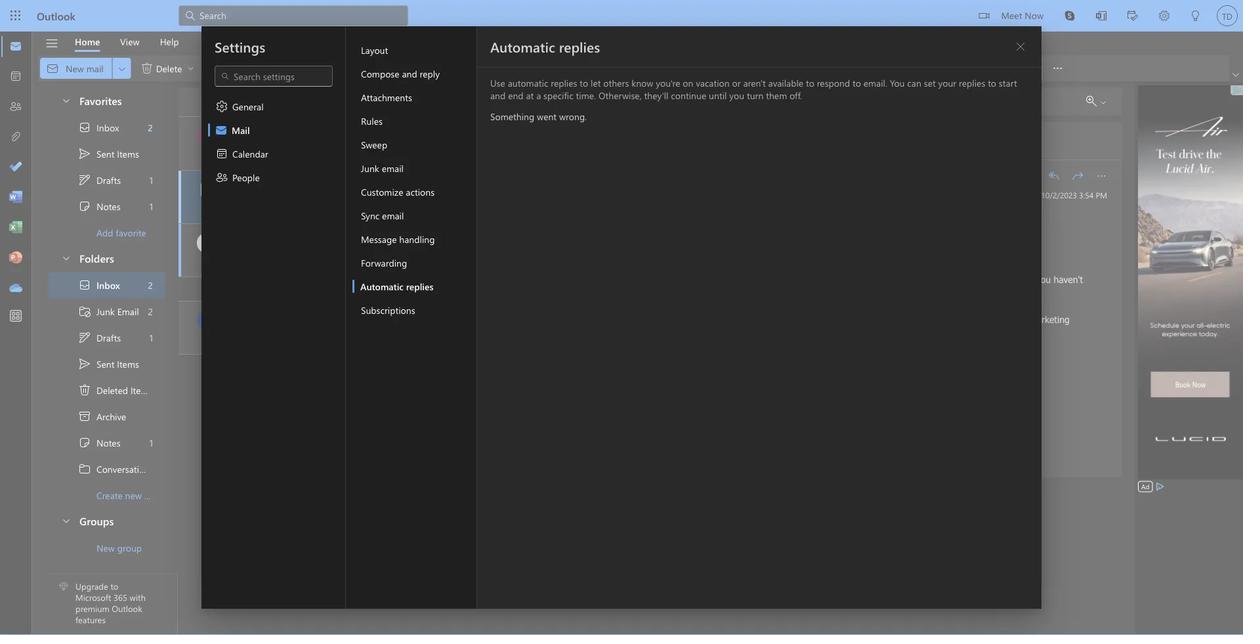 Task type: vqa. For each thing, say whether or not it's contained in the screenshot.

no



Task type: locate. For each thing, give the bounding box(es) containing it.
3  button from the top
[[55, 508, 77, 533]]

 for folders
[[61, 252, 72, 263]]

 left 
[[203, 62, 216, 75]]

your down "" on the top of the page
[[939, 77, 957, 89]]

0 vertical spatial  tree item
[[48, 114, 165, 141]]

1 code from the left
[[522, 285, 541, 296]]

0 vertical spatial outlook
[[37, 9, 75, 23]]

0 horizontal spatial microsoft account team
[[223, 176, 322, 188]]

1  from the top
[[78, 173, 91, 186]]

items up  deleted items
[[117, 358, 139, 370]]

Select a conversation checkbox
[[197, 232, 223, 253]]

new left folder at left bottom
[[125, 489, 142, 501]]

every
[[720, 285, 742, 296]]

team down price,
[[301, 176, 322, 188]]

automatic replies heading
[[491, 37, 600, 56]]

 tree item
[[48, 167, 165, 193], [48, 324, 165, 351]]

1 10/2 from the top
[[364, 190, 380, 201]]

verizon home internet image
[[197, 125, 218, 146]]

home inside button
[[75, 35, 100, 48]]

1 up add favorite 'tree item'
[[150, 200, 153, 212]]

2 vertical spatial and
[[768, 314, 783, 325]]

 inside tree
[[78, 331, 91, 344]]

 tree item down  junk email
[[48, 324, 165, 351]]


[[257, 95, 271, 108]]

1 sent from the top
[[97, 148, 115, 160]]

or right more
[[517, 354, 526, 365]]

 for 
[[78, 173, 91, 186]]

0 horizontal spatial the
[[223, 149, 238, 162]]

2 verizon from the top
[[223, 136, 253, 148]]

1 vertical spatial  inbox
[[78, 278, 120, 292]]

 drafts for 
[[78, 331, 121, 344]]

tab list containing home
[[65, 32, 189, 52]]

 button for folders
[[55, 246, 77, 270]]

2 code from the left
[[698, 285, 717, 296]]

1 for the  'tree item' related to 
[[150, 174, 153, 186]]

0 vertical spatial mon 10/2
[[346, 190, 380, 201]]

out
[[487, 383, 500, 394]]

with
[[662, 314, 679, 325], [734, 325, 752, 336], [130, 592, 146, 603]]

archive inside move & delete group
[[218, 62, 248, 74]]

0 horizontal spatial with
[[130, 592, 146, 603]]

1 horizontal spatial verification
[[573, 94, 626, 108]]

3 2 from the top
[[148, 305, 153, 317]]

more apps image
[[9, 310, 22, 323]]

sync
[[361, 209, 380, 221]]

 archive down  tree item
[[78, 410, 126, 423]]

no
[[367, 149, 377, 162]]

home right 
[[75, 35, 100, 48]]

on inside email message element
[[616, 274, 626, 285]]

2 right email
[[148, 305, 153, 317]]

 button left favorites
[[55, 88, 77, 112]]

 tree item inside tree
[[48, 324, 165, 351]]


[[78, 462, 91, 475]]

a right provide
[[690, 285, 695, 296]]

mon for verification
[[346, 190, 362, 201]]

mail
[[232, 124, 250, 136]]

code
[[522, 285, 541, 296], [698, 285, 717, 296]]

 sent items inside favorites tree
[[78, 147, 139, 160]]

they'll
[[645, 89, 669, 101]]

2  tree item from the top
[[48, 272, 165, 298]]

sent down 'favorites' 'tree item'
[[97, 148, 115, 160]]

1 vertical spatial for
[[998, 314, 1009, 325]]

1 vertical spatial drafts
[[97, 331, 121, 344]]

2 10/2 from the top
[[364, 244, 380, 254]]

2 for 2nd  tree item from the top of the thanks for verifying your security info application
[[148, 279, 153, 291]]

aren't
[[744, 77, 766, 89]]

1 notes from the top
[[97, 200, 121, 212]]

 notes for 1st  tree item from the top of the thanks for verifying your security info application
[[78, 200, 121, 213]]

2 vertical spatial 2
[[148, 305, 153, 317]]

email message element
[[414, 122, 1123, 478]]

outlook up 
[[37, 9, 75, 23]]

notes up add favorite 'tree item'
[[97, 200, 121, 212]]

replies inside automatic replies button
[[406, 280, 434, 292]]

use
[[882, 314, 896, 325]]


[[78, 384, 91, 397]]


[[215, 147, 229, 160]]

opt
[[471, 383, 484, 394]]

with right 365
[[130, 592, 146, 603]]

select a conversation image
[[201, 183, 214, 196]]

or right surprises
[[418, 149, 427, 162]]

tree containing 
[[48, 272, 181, 508]]

sweep down rules
[[361, 138, 388, 150]]

ad inside the 'message list' list box
[[351, 125, 359, 134]]

 inside groups tree item
[[61, 515, 72, 526]]

2  from the top
[[78, 357, 91, 370]]

tree
[[48, 272, 181, 508]]

inbox inside tree
[[97, 279, 120, 291]]

microsoft account security info verification down price,
[[223, 189, 402, 202]]

new left outlook.com
[[295, 320, 312, 332]]

0 vertical spatial  tree item
[[48, 193, 165, 219]]

1 horizontal spatial automatic
[[491, 37, 555, 56]]

4 1 from the top
[[150, 437, 153, 449]]

automatic replies up subscriptions
[[361, 280, 434, 292]]

0 vertical spatial 10/2
[[364, 190, 380, 201]]

0 vertical spatial verification
[[573, 94, 626, 108]]

1 vertical spatial  tree item
[[48, 351, 165, 377]]

meet
[[1002, 9, 1023, 21]]

1 vertical spatial and
[[491, 89, 506, 101]]

1 vertical spatial  drafts
[[78, 331, 121, 344]]

0 vertical spatial notes
[[97, 200, 121, 212]]

0 vertical spatial  notes
[[78, 200, 121, 213]]


[[466, 452, 479, 465]]

 inside the folders tree item
[[61, 252, 72, 263]]

0 horizontal spatial for
[[554, 225, 586, 255]]

archive
[[218, 62, 248, 74], [97, 410, 126, 422]]

 inside favorites tree
[[78, 173, 91, 186]]

1 to from the top
[[458, 354, 468, 365]]

recently.
[[544, 285, 578, 296]]

automatic replies inside automatic replies button
[[361, 280, 434, 292]]

0 horizontal spatial archive
[[97, 410, 126, 422]]

 left the folders
[[61, 252, 72, 263]]

was right the this
[[825, 274, 841, 285]]

0 vertical spatial verizon
[[223, 123, 253, 135]]

microsoft inside microsoft account thanks for verifying your security info
[[458, 211, 504, 223]]

document
[[0, 0, 1244, 635]]

microsoft account team down "creep."
[[457, 171, 570, 185]]

1 vertical spatial to
[[458, 383, 468, 394]]

to left email.
[[853, 77, 862, 89]]

you left turn
[[730, 89, 745, 101]]

info left customize
[[336, 189, 353, 202]]

microsoft up features
[[76, 592, 111, 603]]

1 vertical spatial  archive
[[78, 410, 126, 423]]

1 left the select a conversation icon
[[150, 174, 153, 186]]

to down pin
[[806, 77, 815, 89]]

0 vertical spatial only
[[972, 274, 989, 285]]

 inbox inside favorites tree
[[78, 121, 119, 134]]

1 drafts from the top
[[97, 174, 121, 186]]

 inside favorites tree
[[78, 200, 91, 213]]

0 vertical spatial  archive
[[203, 62, 248, 75]]

unread
[[579, 62, 608, 74]]

to inside . this was a periodic security check which only happens if you haven't used a security code recently. you won't need to provide a code every time you sign in.
[[647, 285, 655, 296]]

2 for second  tree item from the bottom
[[148, 121, 153, 133]]

mon left the "added"
[[346, 244, 362, 254]]

0 vertical spatial on
[[683, 77, 694, 89]]

mon up sync
[[346, 190, 362, 201]]

to-
[[800, 314, 811, 325]]

can
[[908, 77, 922, 89]]

time
[[745, 285, 763, 296]]

1 horizontal spatial was
[[825, 274, 841, 285]]

settings tab list
[[202, 26, 346, 609]]

2 2 from the top
[[148, 279, 153, 291]]

1 vertical spatial only
[[523, 325, 540, 336]]

we'll
[[835, 314, 854, 325]]

2  from the top
[[78, 331, 91, 344]]

2  sent items from the top
[[78, 357, 139, 370]]

1 down  'tree item'
[[150, 331, 153, 344]]

powerpoint image
[[9, 252, 22, 265]]

settings heading
[[215, 37, 265, 56]]

add
[[97, 226, 113, 239]]

 inside tree
[[78, 357, 91, 370]]

1 price from the left
[[241, 149, 261, 162]]

thanks, the microsoft account team
[[458, 411, 571, 435]]

2 notes from the top
[[97, 437, 121, 449]]

outlook team image
[[197, 310, 218, 331]]

 tree item up deleted
[[48, 351, 165, 377]]

/ inside the  read / unread
[[573, 62, 576, 74]]

to left let
[[580, 77, 589, 89]]

your inside microsoft account thanks for verifying your security info
[[701, 225, 753, 255]]

account inside it's important to keep the security info associated with your account correct and up-to-date. we'll never use this info to spam you or for any marketing purposes — it's only to verify your identity if there's ever a problem with your account.
[[703, 314, 735, 325]]


[[45, 36, 59, 50]]

1  from the top
[[78, 147, 91, 160]]

for up recently, you verified the security info on the microsoft account
[[554, 225, 586, 255]]

1  inbox from the top
[[78, 121, 119, 134]]

mon 10/2 up forwarding
[[346, 244, 380, 254]]

—
[[498, 325, 506, 336]]

 down 
[[78, 410, 91, 423]]

 up ''
[[78, 278, 91, 292]]

and left up-
[[768, 314, 783, 325]]

0 vertical spatial ad
[[351, 125, 359, 134]]

items inside favorites tree
[[117, 148, 139, 160]]

2  tree item from the top
[[48, 351, 165, 377]]

account inside microsoft account thanks for verifying your security info
[[507, 211, 546, 223]]

handling
[[399, 233, 435, 245]]

items right deleted
[[131, 384, 153, 396]]

notes down  tree item on the bottom of the page
[[97, 437, 121, 449]]

1 horizontal spatial new
[[295, 320, 312, 332]]

1 vertical spatial inbox
[[97, 121, 119, 133]]

0 vertical spatial 
[[78, 173, 91, 186]]

1  from the top
[[78, 121, 91, 134]]

mon
[[1023, 189, 1040, 200], [346, 190, 362, 201], [346, 244, 362, 254]]

inbox inside inbox 
[[225, 94, 251, 108]]

automatic inside "tab panel"
[[491, 37, 555, 56]]

1 horizontal spatial and
[[491, 89, 506, 101]]

0 vertical spatial junk
[[361, 162, 379, 174]]

automatic
[[491, 37, 555, 56], [361, 280, 404, 292]]

0 vertical spatial drafts
[[97, 174, 121, 186]]

1 vertical spatial  tree item
[[48, 429, 165, 456]]

junk right ''
[[97, 305, 115, 317]]

 tree item
[[48, 456, 181, 482]]

customize actions
[[361, 186, 435, 198]]

 down favorites
[[78, 147, 91, 160]]

microsoft account team button
[[457, 171, 875, 185]]

for left any
[[998, 314, 1009, 325]]

automatic inside button
[[361, 280, 404, 292]]

 inside 'favorites' 'tree item'
[[61, 95, 72, 105]]

0 vertical spatial for
[[554, 225, 586, 255]]

0 vertical spatial sent
[[97, 148, 115, 160]]

dialog
[[0, 0, 1244, 635]]

0 horizontal spatial ad
[[351, 125, 359, 134]]

a right ever
[[691, 325, 696, 336]]

 tree item
[[48, 141, 165, 167], [48, 351, 165, 377]]

to right need
[[647, 285, 655, 296]]

mt inside microsoft account team icon
[[201, 237, 214, 249]]

price down getting too much email?
[[482, 149, 502, 162]]

2  button from the top
[[55, 246, 77, 270]]

 notes up add
[[78, 200, 121, 213]]

drafts for 
[[97, 331, 121, 344]]

 button inside the folders tree item
[[55, 246, 77, 270]]

or inside verizon 5g home internet the price is the price, guaranteed - no surprises or promotional price creep.
[[418, 149, 427, 162]]

code up keep
[[522, 285, 541, 296]]

automatic down forwarding
[[361, 280, 404, 292]]

info up periodic
[[861, 225, 904, 255]]

microsoft up you popup button
[[457, 171, 503, 185]]

left-rail-appbar navigation
[[3, 32, 29, 303]]

1 horizontal spatial 
[[203, 62, 216, 75]]

2 sent from the top
[[97, 358, 115, 370]]

folders tree item
[[48, 246, 165, 272]]

notes inside favorites tree
[[97, 200, 121, 212]]

0 horizontal spatial new
[[125, 489, 142, 501]]

/ for 
[[573, 62, 576, 74]]

your inside the 'message list' list box
[[275, 320, 293, 332]]

microsoft account team down is
[[223, 176, 322, 188]]

your right verify
[[579, 325, 597, 336]]

0 vertical spatial 
[[78, 200, 91, 213]]

0 horizontal spatial verification
[[355, 189, 402, 202]]

home down verizon home internet
[[270, 136, 294, 148]]

0 vertical spatial was
[[355, 243, 371, 255]]

mon for was
[[346, 244, 362, 254]]

 tree item
[[48, 114, 165, 141], [48, 272, 165, 298]]

replies down the forwarding button
[[406, 280, 434, 292]]

 tree item
[[48, 377, 165, 403]]

1 mon 10/2 from the top
[[346, 190, 380, 201]]

0 vertical spatial new
[[295, 320, 312, 332]]

files image
[[9, 131, 22, 144]]

1  button from the top
[[55, 88, 77, 112]]

2 vertical spatial items
[[131, 384, 153, 396]]

to do image
[[9, 161, 22, 174]]

document containing settings
[[0, 0, 1244, 635]]

1  tree item from the top
[[48, 167, 165, 193]]

0 horizontal spatial outlook
[[37, 9, 75, 23]]

info left need
[[598, 274, 613, 285]]

0 horizontal spatial if
[[632, 325, 638, 336]]

email?
[[521, 135, 547, 147]]

verizon inside verizon 5g home internet the price is the price, guaranteed - no surprises or promotional price creep.
[[223, 136, 253, 148]]

vacation
[[696, 77, 730, 89]]

mt inside microsoft account team image
[[429, 178, 443, 190]]

 tree item
[[48, 193, 165, 219], [48, 429, 165, 456]]

3:54
[[1080, 189, 1094, 200]]

let
[[591, 77, 601, 89]]

 notes inside tree
[[78, 436, 121, 449]]

2 horizontal spatial you
[[890, 77, 905, 89]]

0 vertical spatial items
[[117, 148, 139, 160]]

0 vertical spatial if
[[1029, 274, 1034, 285]]

drafts inside favorites tree
[[97, 174, 121, 186]]

 for groups
[[61, 515, 72, 526]]

0 horizontal spatial price
[[241, 149, 261, 162]]

outlook inside banner
[[37, 9, 75, 23]]

message list list box
[[179, 117, 529, 634]]

You text field
[[457, 186, 1014, 202]]

microsoft right need
[[645, 274, 681, 285]]

and
[[402, 67, 417, 79], [491, 89, 506, 101], [768, 314, 783, 325]]

2 drafts from the top
[[97, 331, 121, 344]]

to right the upgrade
[[111, 580, 118, 592]]

2  from the top
[[78, 436, 91, 449]]

correct
[[737, 314, 765, 325]]

2  tree item from the top
[[48, 429, 165, 456]]

1 vertical spatial automatic replies
[[361, 280, 434, 292]]

the down 'thanks,'
[[458, 424, 474, 435]]

2  inbox from the top
[[78, 278, 120, 292]]

 sent items up  tree item
[[78, 357, 139, 370]]

1 vertical spatial items
[[117, 358, 139, 370]]

info
[[551, 94, 570, 108], [336, 189, 353, 202], [861, 225, 904, 255], [336, 243, 353, 255], [598, 274, 613, 285], [599, 314, 614, 325], [916, 314, 931, 325]]

1 up history
[[150, 437, 153, 449]]

if inside . this was a periodic security check which only happens if you haven't used a security code recently. you won't need to provide a code every time you sign in.
[[1029, 274, 1034, 285]]

outlook.com
[[314, 320, 367, 332]]

automatic replies inside automatic replies "tab panel"
[[491, 37, 600, 56]]

verizon down mail at the top left
[[223, 136, 253, 148]]

3 1 from the top
[[150, 331, 153, 344]]

customize actions button
[[353, 180, 477, 204]]

and left the end
[[491, 89, 506, 101]]

view
[[120, 35, 140, 48]]

the inside it's important to keep the security info associated with your account correct and up-to-date. we'll never use this info to spam you or for any marketing purposes — it's only to verify your identity if there's ever a problem with your account.
[[549, 314, 562, 325]]

items for  tree item
[[131, 384, 153, 396]]

you inside use automatic replies to let others know you're on vacation or aren't available to respond to email. you can set your replies to start and end at a specific time. otherwise, they'll continue until you turn them off.
[[730, 89, 745, 101]]

0 vertical spatial automatic
[[491, 37, 555, 56]]

home up 5g
[[256, 123, 281, 135]]

verizon for verizon 5g home internet the price is the price, guaranteed - no surprises or promotional price creep.
[[223, 136, 253, 148]]

0 vertical spatial email
[[382, 162, 404, 174]]

security up .
[[761, 225, 853, 255]]

you button
[[471, 187, 490, 202]]

 notes down  tree item on the bottom of the page
[[78, 436, 121, 449]]


[[979, 11, 990, 21]]

verizon home internet
[[223, 123, 315, 135]]

automatic replies tab panel
[[477, 26, 1042, 609]]

 for favorites
[[61, 95, 72, 105]]

subscriptions
[[361, 304, 415, 316]]

1  from the top
[[78, 200, 91, 213]]

 inbox down the folders tree item
[[78, 278, 120, 292]]

1 horizontal spatial mt
[[429, 178, 443, 190]]


[[1048, 169, 1061, 183]]

and inside it's important to keep the security info associated with your account correct and up-to-date. we'll never use this info to spam you or for any marketing purposes — it's only to verify your identity if there's ever a problem with your account.
[[768, 314, 783, 325]]

 inbox inside tree
[[78, 278, 120, 292]]

microsoft account team inside email message element
[[457, 171, 570, 185]]

layout
[[361, 44, 388, 56]]

1 vertical spatial verizon
[[223, 136, 253, 148]]

items inside  deleted items
[[131, 384, 153, 396]]

 tree item for 
[[48, 324, 165, 351]]

or inside it's important to keep the security info associated with your account correct and up-to-date. we'll never use this info to spam you or for any marketing purposes — it's only to verify your identity if there's ever a problem with your account.
[[987, 314, 995, 325]]

the inside verizon 5g home internet the price is the price, guaranteed - no surprises or promotional price creep.
[[223, 149, 238, 162]]


[[221, 72, 230, 81]]

which
[[946, 274, 969, 285]]

1 vertical spatial  sent items
[[78, 357, 139, 370]]

0 vertical spatial mt
[[429, 178, 443, 190]]

haven't
[[1054, 274, 1084, 285]]

2  from the top
[[78, 278, 91, 292]]

code left every
[[698, 285, 717, 296]]

 archive
[[203, 62, 248, 75], [78, 410, 126, 423]]

 tree item
[[48, 298, 165, 324]]

0 vertical spatial 
[[78, 147, 91, 160]]

you
[[890, 77, 905, 89], [473, 188, 488, 200], [581, 285, 596, 296]]

2  drafts from the top
[[78, 331, 121, 344]]

team inside thanks, the microsoft account team
[[551, 424, 571, 435]]

new
[[295, 320, 312, 332], [125, 489, 142, 501]]

1  drafts from the top
[[78, 173, 121, 186]]

ever
[[670, 325, 688, 336]]

2  notes from the top
[[78, 436, 121, 449]]

1 vertical spatial 
[[78, 436, 91, 449]]

 drafts for 
[[78, 173, 121, 186]]

message
[[361, 233, 397, 245]]

2 inside  'tree item'
[[148, 305, 153, 317]]

if right happens
[[1029, 274, 1034, 285]]

them
[[766, 89, 788, 101]]

new
[[97, 542, 115, 554]]

1  tree item from the top
[[48, 193, 165, 219]]

1 vertical spatial new
[[125, 489, 142, 501]]

 button
[[253, 91, 274, 112]]

1 horizontal spatial automatic replies
[[491, 37, 600, 56]]

10/2 up sync
[[364, 190, 380, 201]]

1 vertical spatial you
[[473, 188, 488, 200]]

1 vertical spatial  tree item
[[48, 324, 165, 351]]

1 / from the left
[[573, 62, 576, 74]]


[[215, 100, 229, 113]]

2 / from the left
[[821, 62, 825, 74]]

1 horizontal spatial only
[[972, 274, 989, 285]]

your inside use automatic replies to let others know you're on vacation or aren't available to respond to email. you can set your replies to start and end at a specific time. otherwise, they'll continue until you turn them off.
[[939, 77, 957, 89]]

to inside upgrade to microsoft 365 with premium outlook features
[[111, 580, 118, 592]]


[[78, 200, 91, 213], [78, 436, 91, 449]]

1 vertical spatial 
[[78, 278, 91, 292]]

0 vertical spatial 
[[78, 121, 91, 134]]

on right you're
[[683, 77, 694, 89]]

-
[[361, 149, 364, 162]]

1 1 from the top
[[150, 174, 153, 186]]

2
[[148, 121, 153, 133], [148, 279, 153, 291], [148, 305, 153, 317]]

Select a conversation checkbox
[[197, 310, 223, 331]]

1  tree item from the top
[[48, 141, 165, 167]]

Search settings search field
[[230, 70, 319, 83]]

0 horizontal spatial and
[[402, 67, 417, 79]]

microsoft inside upgrade to microsoft 365 with premium outlook features
[[76, 592, 111, 603]]

internet
[[283, 123, 315, 135], [297, 136, 329, 148]]

1 horizontal spatial code
[[698, 285, 717, 296]]

the right is
[[272, 149, 285, 162]]

0 vertical spatial  tree item
[[48, 141, 165, 167]]

tab list
[[65, 32, 189, 52]]

 inside tree
[[78, 278, 91, 292]]

was inside the 'message list' list box
[[355, 243, 371, 255]]

0 horizontal spatial 
[[78, 410, 91, 423]]

1 vertical spatial ad
[[1142, 482, 1150, 491]]

10/2 for was
[[364, 244, 380, 254]]

verification
[[573, 94, 626, 108], [355, 189, 402, 202]]

 notes inside favorites tree
[[78, 200, 121, 213]]

ad
[[351, 125, 359, 134], [1142, 482, 1150, 491]]

microsoft down 'thanks,'
[[477, 424, 513, 435]]

1 vertical spatial the
[[458, 424, 474, 435]]


[[1016, 41, 1026, 52]]

 sent items inside tree
[[78, 357, 139, 370]]

2  tree item from the top
[[48, 324, 165, 351]]

1 vertical spatial microsoft account security info verification
[[223, 189, 402, 202]]

0 vertical spatial the
[[223, 149, 238, 162]]

2 for  'tree item'
[[148, 305, 153, 317]]

verizon for verizon home internet
[[223, 123, 253, 135]]

 button inside groups tree item
[[55, 508, 77, 533]]

 conversation history
[[78, 462, 181, 475]]

the inside thanks, the microsoft account team
[[458, 424, 474, 435]]


[[215, 171, 229, 184]]

items down 'favorites' 'tree item'
[[117, 148, 139, 160]]

 right 
[[1100, 99, 1108, 106]]

2 mon 10/2 from the top
[[346, 244, 380, 254]]

history
[[152, 463, 181, 475]]

1 horizontal spatial outlook
[[112, 603, 142, 614]]

0 vertical spatial  button
[[55, 88, 77, 112]]

compose and reply
[[361, 67, 440, 79]]

or inside use automatic replies to let others know you're on vacation or aren't available to respond to email. you can set your replies to start and end at a specific time. otherwise, they'll continue until you turn them off.
[[733, 77, 741, 89]]

end
[[508, 89, 524, 101]]

 drafts inside favorites tree
[[78, 173, 121, 186]]

1 2 from the top
[[148, 121, 153, 133]]

verified
[[515, 274, 545, 285]]

1 for 1st  tree item from the top of the thanks for verifying your security info application
[[150, 200, 153, 212]]

1 vertical spatial if
[[632, 325, 638, 336]]

drafts up add favorite 'tree item'
[[97, 174, 121, 186]]

verizon down general
[[223, 123, 253, 135]]

1 vertical spatial  button
[[55, 246, 77, 270]]

microsoft account security info verification inside the 'message list' list box
[[223, 189, 402, 202]]

it's
[[458, 314, 471, 325]]

to learn more or contact support,
[[458, 354, 597, 365]]

welcome
[[223, 320, 261, 332]]

home
[[75, 35, 100, 48], [256, 123, 281, 135], [270, 136, 294, 148]]

if
[[1029, 274, 1034, 285], [632, 325, 638, 336]]

2 to from the top
[[458, 383, 468, 394]]

2 inside favorites tree
[[148, 121, 153, 133]]

1 vertical spatial 2
[[148, 279, 153, 291]]

1  sent items from the top
[[78, 147, 139, 160]]

 print
[[938, 62, 973, 75]]

1  notes from the top
[[78, 200, 121, 213]]

off.
[[790, 89, 802, 101]]

 tree item
[[48, 403, 165, 429]]

you right where
[[574, 383, 588, 394]]

message list section
[[179, 84, 529, 634]]

2 1 from the top
[[150, 200, 153, 212]]

 tree item up  junk email
[[48, 272, 165, 298]]

email down surprises
[[382, 162, 404, 174]]

0 vertical spatial archive
[[218, 62, 248, 74]]

verizon
[[223, 123, 253, 135], [223, 136, 253, 148]]

1 verizon from the top
[[223, 123, 253, 135]]

and left reply
[[402, 67, 417, 79]]

team inside the 'message list' list box
[[301, 176, 322, 188]]

 inbox down favorites
[[78, 121, 119, 134]]

0 horizontal spatial automatic
[[361, 280, 404, 292]]

1 horizontal spatial ad
[[1142, 482, 1150, 491]]

sent inside tree
[[97, 358, 115, 370]]

was inside . this was a periodic security check which only happens if you haven't used a security code recently. you won't need to provide a code every time you sign in.
[[825, 274, 841, 285]]

0 horizontal spatial on
[[616, 274, 626, 285]]

 drafts up add
[[78, 173, 121, 186]]

/ inside  pin / unpin
[[821, 62, 825, 74]]

security up something went wrong.
[[511, 94, 548, 108]]

 drafts down  'tree item'
[[78, 331, 121, 344]]

1 horizontal spatial if
[[1029, 274, 1034, 285]]

 sent items for first  tree item from the top
[[78, 147, 139, 160]]

1 vertical spatial was
[[825, 274, 841, 285]]

you're
[[656, 77, 681, 89]]

0 vertical spatial  sent items
[[78, 147, 139, 160]]

mon 10/2 for was
[[346, 244, 380, 254]]

microsoft
[[422, 94, 468, 108], [457, 171, 503, 185], [223, 176, 263, 188], [223, 189, 263, 202], [458, 211, 504, 223], [223, 243, 263, 255], [645, 274, 681, 285], [477, 424, 513, 435], [76, 592, 111, 603]]

 button inside 'favorites' 'tree item'
[[55, 88, 77, 112]]

groups tree item
[[48, 508, 165, 535]]

keep
[[527, 314, 546, 325]]

1 vertical spatial outlook
[[112, 603, 142, 614]]

2 vertical spatial inbox
[[97, 279, 120, 291]]

notes for 1st  tree item from the top of the thanks for verifying your security info application
[[97, 200, 121, 212]]

you inside . this was a periodic security check which only happens if you haven't used a security code recently. you won't need to provide a code every time you sign in.
[[581, 285, 596, 296]]

excel image
[[9, 221, 22, 234]]

favorites tree
[[48, 83, 165, 246]]

2 horizontal spatial and
[[768, 314, 783, 325]]

1  tree item from the top
[[48, 114, 165, 141]]

0 horizontal spatial only
[[523, 325, 540, 336]]

pm
[[1096, 189, 1108, 200]]



Task type: describe. For each thing, give the bounding box(es) containing it.
email for sync email
[[382, 209, 404, 221]]

 notes for second  tree item from the top of the thanks for verifying your security info application
[[78, 436, 121, 449]]

1 horizontal spatial with
[[662, 314, 679, 325]]

microsoft account team inside the 'message list' list box
[[223, 176, 322, 188]]

more
[[494, 354, 515, 365]]

use
[[491, 77, 506, 89]]

the inside verizon 5g home internet the price is the price, guaranteed - no surprises or promotional price creep.
[[272, 149, 285, 162]]

 for 1st  tree item from the top of the thanks for verifying your security info application
[[78, 200, 91, 213]]

a inside use automatic replies to let others know you're on vacation or aren't available to respond to email. you can set your replies to start and end at a specific time. otherwise, they'll continue until you turn them off.
[[537, 89, 541, 101]]

junk inside button
[[361, 162, 379, 174]]

wrong.
[[559, 110, 587, 122]]

info left "message"
[[336, 243, 353, 255]]

microsoft down 'people'
[[223, 189, 263, 202]]

and inside use automatic replies to let others know you're on vacation or aren't available to respond to email. you can set your replies to start and end at a specific time. otherwise, they'll continue until you turn them off.
[[491, 89, 506, 101]]

inbox heading
[[208, 87, 274, 116]]

otherwise,
[[599, 89, 642, 101]]

with inside upgrade to microsoft 365 with premium outlook features
[[130, 592, 146, 603]]

add favorite tree item
[[48, 219, 165, 246]]

recently, you verified the security info on the microsoft account
[[458, 274, 719, 285]]

people
[[232, 171, 260, 183]]

microsoft down 'calendar'
[[223, 176, 263, 188]]

help button
[[150, 32, 189, 52]]

help
[[160, 35, 179, 48]]

forwarding button
[[353, 251, 477, 274]]

microsoft right microsoft account team icon
[[223, 243, 263, 255]]

at
[[526, 89, 534, 101]]

verification inside the 'message list' list box
[[355, 189, 402, 202]]

email for junk email
[[382, 162, 404, 174]]

info down won't
[[599, 314, 614, 325]]

set
[[924, 77, 936, 89]]

account inside thanks, the microsoft account team
[[516, 424, 548, 435]]

only inside . this was a periodic security check which only happens if you haven't used a security code recently. you won't need to provide a code every time you sign in.
[[972, 274, 989, 285]]

 inside  
[[1100, 99, 1108, 106]]

onedrive image
[[9, 282, 22, 295]]

 inside move & delete group
[[203, 62, 216, 75]]

mon 10/2 for verification
[[346, 190, 380, 201]]

microsoft down reply
[[422, 94, 468, 108]]

security inside it's important to keep the security info associated with your account correct and up-to-date. we'll never use this info to spam you or for any marketing purposes — it's only to verify your identity if there's ever a problem with your account.
[[565, 314, 596, 325]]

 for 2nd  tree item from the top of the thanks for verifying your security info application
[[78, 278, 91, 292]]

 archive inside  tree item
[[78, 410, 126, 423]]

a inside it's important to keep the security info associated with your account correct and up-to-date. we'll never use this info to spam you or for any marketing purposes — it's only to verify your identity if there's ever a problem with your account.
[[691, 325, 696, 336]]

you left haven't
[[1037, 274, 1051, 285]]

a left periodic
[[843, 274, 848, 285]]

outlook banner
[[0, 0, 1244, 32]]

replies down read
[[551, 77, 578, 89]]

notifications,
[[657, 383, 709, 394]]

microsoft account security info was added
[[223, 243, 400, 255]]

security left won't
[[564, 274, 595, 285]]

won't
[[599, 285, 621, 296]]

know
[[632, 77, 654, 89]]


[[1072, 169, 1085, 183]]

inbox 
[[225, 94, 271, 108]]

customize
[[361, 186, 404, 198]]


[[791, 62, 804, 75]]

inbox for second  tree item from the bottom
[[97, 121, 119, 133]]

home inside verizon 5g home internet the price is the price, guaranteed - no surprises or promotional price creep.
[[270, 136, 294, 148]]

to for to learn more or contact support,
[[458, 354, 468, 365]]

 for 
[[78, 331, 91, 344]]

new group
[[97, 542, 142, 554]]

/ for 
[[821, 62, 825, 74]]

2 horizontal spatial with
[[734, 325, 752, 336]]

email.
[[864, 77, 888, 89]]

much
[[496, 135, 518, 147]]

home button
[[65, 32, 110, 52]]

sent inside favorites tree
[[97, 148, 115, 160]]

 sent items for second  tree item
[[78, 357, 139, 370]]

 button
[[1011, 36, 1032, 57]]


[[364, 97, 376, 109]]

settings
[[215, 37, 265, 56]]

important
[[474, 314, 513, 325]]

new inside the 'message list' list box
[[295, 320, 312, 332]]

read
[[550, 62, 570, 74]]

for inside it's important to keep the security info associated with your account correct and up-to-date. we'll never use this info to spam you or for any marketing purposes — it's only to verify your identity if there's ever a problem with your account.
[[998, 314, 1009, 325]]

 button
[[1068, 165, 1089, 186]]

items for first  tree item from the top
[[117, 148, 139, 160]]

 for second  tree item from the top of the thanks for verifying your security info application
[[78, 436, 91, 449]]

your down provide
[[682, 314, 700, 325]]

thanks
[[458, 225, 547, 255]]

forwarding
[[361, 256, 407, 269]]

favorites tree item
[[48, 88, 165, 114]]

view button
[[110, 32, 149, 52]]

support,
[[561, 354, 595, 365]]

or right out
[[503, 383, 511, 394]]

dialog containing settings
[[0, 0, 1244, 635]]

 pin / unpin
[[791, 62, 852, 75]]

 inside favorites tree
[[78, 147, 91, 160]]

you left verified
[[498, 274, 512, 285]]

price,
[[287, 149, 309, 162]]

to for to opt out or change where you receive security notifications,
[[458, 383, 468, 394]]

2 price from the left
[[482, 149, 502, 162]]

outlook inside upgrade to microsoft 365 with premium outlook features
[[112, 603, 142, 614]]

premium features image
[[59, 582, 68, 591]]

security up "important"
[[488, 285, 519, 296]]

word image
[[9, 191, 22, 204]]

only inside it's important to keep the security info associated with your account correct and up-to-date. we'll never use this info to spam you or for any marketing purposes — it's only to verify your identity if there's ever a problem with your account.
[[523, 325, 540, 336]]

security right receive
[[623, 383, 654, 394]]

replies up the  read / unread
[[559, 37, 600, 56]]

pin
[[806, 62, 819, 74]]

internet inside verizon 5g home internet the price is the price, guaranteed - no surprises or promotional price creep.
[[297, 136, 329, 148]]

conversation
[[97, 463, 150, 475]]

 
[[1087, 96, 1108, 106]]

calendar image
[[9, 70, 22, 83]]

security down guaranteed
[[301, 189, 334, 202]]

 inside tree item
[[78, 410, 91, 423]]

a right used
[[480, 285, 485, 296]]

time.
[[576, 89, 596, 101]]

problem
[[699, 325, 732, 336]]

sync email
[[361, 209, 404, 221]]

mail image
[[9, 40, 22, 53]]

if inside it's important to keep the security info associated with your account correct and up-to-date. we'll never use this info to spam you or for any marketing purposes — it's only to verify your identity if there's ever a problem with your account.
[[632, 325, 638, 336]]

to left spam
[[934, 314, 942, 325]]

new inside tree item
[[125, 489, 142, 501]]

in.
[[802, 285, 812, 296]]

set your advertising preferences image
[[1155, 481, 1166, 492]]

junk inside  junk email
[[97, 305, 115, 317]]

security left check
[[886, 274, 917, 285]]

 for second  tree item from the bottom
[[78, 121, 91, 134]]

you inside it's important to keep the security info associated with your account correct and up-to-date. we'll never use this info to spam you or for any marketing purposes — it's only to verify your identity if there's ever a problem with your account.
[[970, 314, 984, 325]]

the right won't
[[629, 274, 642, 285]]

this
[[899, 314, 913, 325]]

security left "message"
[[301, 243, 334, 255]]

group
[[117, 542, 142, 554]]

others
[[604, 77, 629, 89]]

team down the email? on the top of page
[[546, 171, 570, 185]]

sweep inside button
[[361, 138, 388, 150]]

it's important to keep the security info associated with your account correct and up-to-date. we'll never use this info to spam you or for any marketing purposes — it's only to verify your identity if there's ever a problem with your account.
[[458, 314, 1070, 336]]

info inside microsoft account thanks for verifying your security info
[[861, 225, 904, 255]]


[[215, 123, 228, 137]]

automatic replies element
[[491, 77, 1029, 132]]

create
[[97, 489, 123, 501]]

info up "wrong."
[[551, 94, 570, 108]]

email
[[117, 305, 139, 317]]

items for second  tree item
[[117, 358, 139, 370]]

to left start
[[988, 77, 997, 89]]

you inside popup button
[[473, 188, 488, 200]]

archive inside  tree item
[[97, 410, 126, 422]]

on inside use automatic replies to let others know you're on vacation or aren't available to respond to email. you can set your replies to start and end at a specific time. otherwise, they'll continue until you turn them off.
[[683, 77, 694, 89]]

features
[[76, 614, 106, 625]]

10/2 for verification
[[364, 190, 380, 201]]

vi
[[203, 130, 211, 142]]

 junk email
[[78, 305, 139, 318]]

upgrade
[[76, 580, 108, 592]]

 button for favorites
[[55, 88, 77, 112]]

5g
[[256, 136, 267, 148]]

move & delete group
[[40, 55, 446, 81]]

microsoft inside thanks, the microsoft account team
[[477, 424, 513, 435]]

microsoft account team image
[[197, 232, 218, 253]]

 button
[[1044, 165, 1065, 186]]

0 vertical spatial internet
[[283, 123, 315, 135]]

 button for groups
[[55, 508, 77, 533]]

mon inside email message element
[[1023, 189, 1040, 200]]

something
[[491, 110, 535, 122]]

inbox for 2nd  tree item from the top of the thanks for verifying your security info application
[[97, 279, 120, 291]]

available
[[769, 77, 804, 89]]

something went wrong.
[[491, 110, 587, 122]]

sync email button
[[353, 204, 477, 227]]

and inside button
[[402, 67, 417, 79]]

 inbox for 2nd  tree item from the top of the thanks for verifying your security info application
[[78, 278, 120, 292]]

getting too much email?
[[447, 135, 547, 147]]

too
[[479, 135, 493, 147]]

security inside microsoft account thanks for verifying your security info
[[761, 225, 853, 255]]

to inside the 'message list' list box
[[264, 320, 272, 332]]

people image
[[9, 100, 22, 114]]

never
[[856, 314, 879, 325]]

 archive inside move & delete group
[[203, 62, 248, 75]]

this
[[805, 274, 822, 285]]

the right verified
[[548, 274, 561, 285]]

receive
[[591, 383, 620, 394]]

1 for the  'tree item' in the tree
[[150, 331, 153, 344]]

your left account.
[[754, 325, 772, 336]]

info right this
[[916, 314, 931, 325]]

1 vertical spatial home
[[256, 123, 281, 135]]

purposes
[[458, 325, 495, 336]]

for inside microsoft account thanks for verifying your security info
[[554, 225, 586, 255]]

periodic
[[851, 274, 883, 285]]

to opt out or change where you receive security notifications,
[[458, 383, 711, 394]]

mt for microsoft account team icon
[[201, 237, 214, 249]]


[[78, 305, 91, 318]]

favorite
[[116, 226, 146, 239]]

thanks for verifying your security info application
[[0, 0, 1244, 635]]

sweep inside  sweep
[[342, 62, 368, 74]]

spam
[[945, 314, 967, 325]]

 inbox for second  tree item from the bottom
[[78, 121, 119, 134]]

new group tree item
[[48, 535, 165, 561]]

1 for second  tree item from the top of the thanks for verifying your security info application
[[150, 437, 153, 449]]

mt for microsoft account team image
[[429, 178, 443, 190]]

microsoft account team image
[[423, 171, 449, 197]]

subscriptions button
[[353, 298, 477, 322]]

1 horizontal spatial microsoft account security info verification
[[422, 94, 626, 108]]

drafts for 
[[97, 174, 121, 186]]

 button
[[361, 93, 380, 111]]

you inside use automatic replies to let others know you're on vacation or aren't available to respond to email. you can set your replies to start and end at a specific time. otherwise, they'll continue until you turn them off.
[[890, 77, 905, 89]]

replies down print
[[959, 77, 986, 89]]

tags group
[[528, 55, 926, 81]]

to left keep
[[516, 314, 524, 325]]

 tree item for 
[[48, 167, 165, 193]]

you left sign at the top right of the page
[[766, 285, 780, 296]]

.
[[800, 274, 802, 285]]

 sweep
[[326, 62, 368, 75]]

notes for second  tree item from the top of the thanks for verifying your security info application
[[97, 437, 121, 449]]

create new folder tree item
[[48, 482, 168, 508]]

message handling button
[[353, 227, 477, 251]]

went
[[537, 110, 557, 122]]

to left verify
[[543, 325, 551, 336]]

change
[[514, 383, 543, 394]]

provide
[[657, 285, 687, 296]]

Select a conversation checkbox
[[197, 179, 223, 200]]

continue
[[671, 89, 707, 101]]

start
[[999, 77, 1018, 89]]



